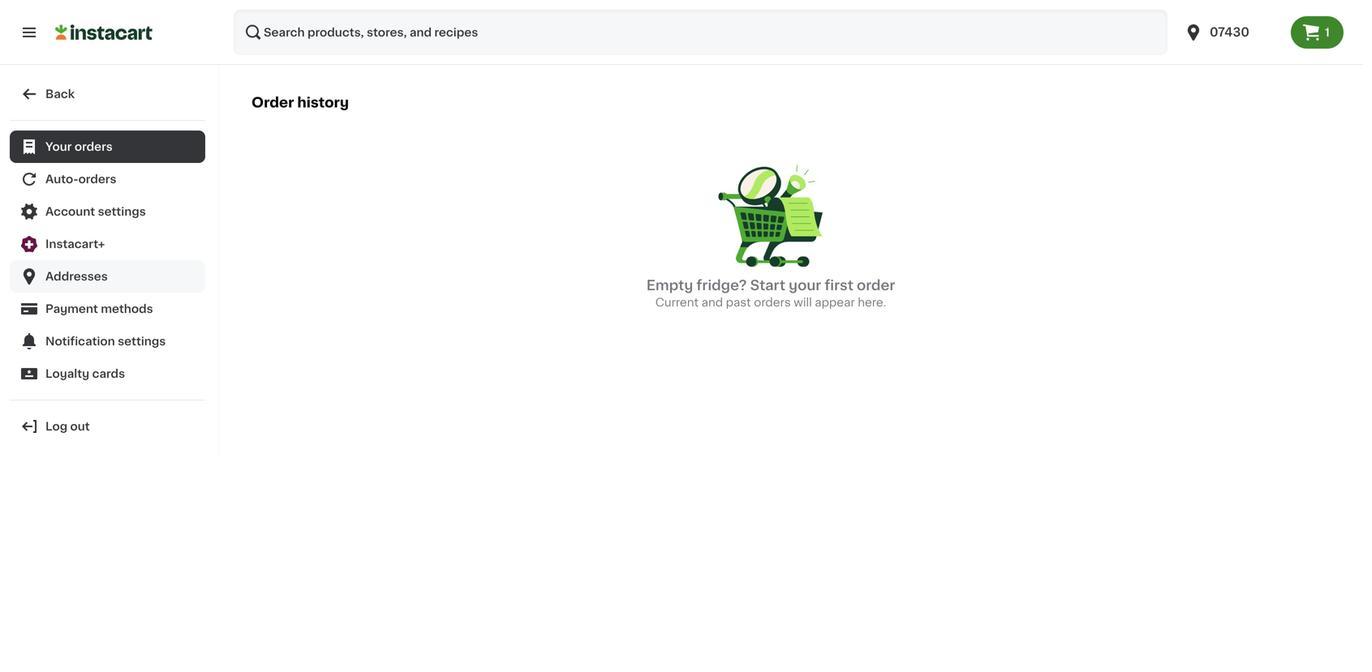 Task type: locate. For each thing, give the bounding box(es) containing it.
auto-orders
[[45, 174, 117, 185]]

log out
[[45, 421, 90, 433]]

settings down auto-orders link
[[98, 206, 146, 218]]

1 vertical spatial settings
[[118, 336, 166, 347]]

1 07430 button from the left
[[1175, 10, 1292, 55]]

instacart logo image
[[55, 23, 153, 42]]

settings down methods
[[118, 336, 166, 347]]

current
[[656, 297, 699, 308]]

loyalty
[[45, 369, 89, 380]]

07430 button
[[1175, 10, 1292, 55], [1184, 10, 1282, 55]]

auto-
[[45, 174, 78, 185]]

account
[[45, 206, 95, 218]]

orders for auto-orders
[[78, 174, 117, 185]]

methods
[[101, 304, 153, 315]]

order
[[857, 279, 896, 292]]

1 vertical spatial orders
[[78, 174, 117, 185]]

your orders link
[[10, 131, 205, 163]]

orders inside empty fridge? start your first order current and past orders will appear here.
[[754, 297, 791, 308]]

0 vertical spatial settings
[[98, 206, 146, 218]]

start
[[751, 279, 786, 292]]

settings for account settings
[[98, 206, 146, 218]]

0 vertical spatial orders
[[75, 141, 113, 153]]

None search field
[[234, 10, 1168, 55]]

notification settings link
[[10, 326, 205, 358]]

addresses
[[45, 271, 108, 283]]

orders down the start
[[754, 297, 791, 308]]

2 vertical spatial orders
[[754, 297, 791, 308]]

your
[[789, 279, 822, 292]]

order
[[252, 96, 294, 109]]

first
[[825, 279, 854, 292]]

2 07430 button from the left
[[1184, 10, 1282, 55]]

orders up auto-orders
[[75, 141, 113, 153]]

orders up account settings
[[78, 174, 117, 185]]

1 button
[[1292, 16, 1344, 49]]

orders
[[75, 141, 113, 153], [78, 174, 117, 185], [754, 297, 791, 308]]

settings
[[98, 206, 146, 218], [118, 336, 166, 347]]

past
[[726, 297, 751, 308]]

notification
[[45, 336, 115, 347]]

07430
[[1210, 26, 1250, 38]]

1
[[1326, 27, 1331, 38]]

orders for your orders
[[75, 141, 113, 153]]

log out link
[[10, 411, 205, 443]]

your
[[45, 141, 72, 153]]

account settings
[[45, 206, 146, 218]]

your orders
[[45, 141, 113, 153]]

account settings link
[[10, 196, 205, 228]]



Task type: describe. For each thing, give the bounding box(es) containing it.
empty
[[647, 279, 694, 292]]

loyalty cards
[[45, 369, 125, 380]]

notification settings
[[45, 336, 166, 347]]

back
[[45, 88, 75, 100]]

payment methods
[[45, 304, 153, 315]]

back link
[[10, 78, 205, 110]]

loyalty cards link
[[10, 358, 205, 390]]

out
[[70, 421, 90, 433]]

auto-orders link
[[10, 163, 205, 196]]

settings for notification settings
[[118, 336, 166, 347]]

addresses link
[[10, 261, 205, 293]]

instacart+
[[45, 239, 105, 250]]

empty fridge? start your first order current and past orders will appear here.
[[647, 279, 896, 308]]

payment methods link
[[10, 293, 205, 326]]

instacart+ link
[[10, 228, 205, 261]]

history
[[297, 96, 349, 109]]

Search field
[[234, 10, 1168, 55]]

fridge?
[[697, 279, 747, 292]]

and
[[702, 297, 723, 308]]

payment
[[45, 304, 98, 315]]

cards
[[92, 369, 125, 380]]

appear
[[815, 297, 855, 308]]

here.
[[858, 297, 887, 308]]

order history
[[252, 96, 349, 109]]

log
[[45, 421, 67, 433]]

will
[[794, 297, 812, 308]]



Task type: vqa. For each thing, say whether or not it's contained in the screenshot.
the satisfaction
no



